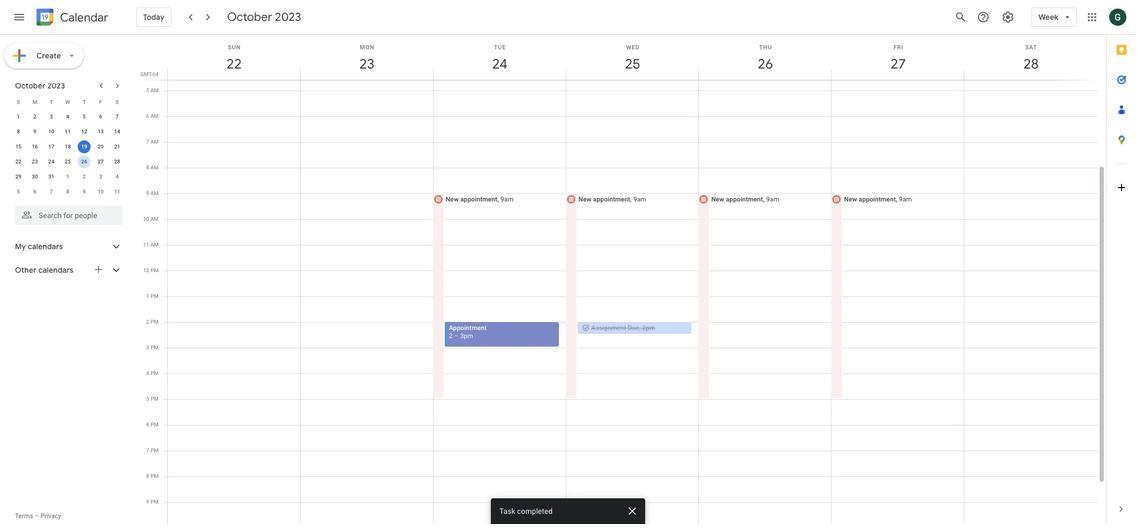 Task type: describe. For each thing, give the bounding box(es) containing it.
november 5 element
[[12, 185, 25, 198]]

4 for 4 pm
[[146, 370, 149, 376]]

assignment
[[592, 324, 626, 332]]

today button
[[136, 4, 171, 30]]

11 for 11 element
[[65, 129, 71, 135]]

6 am
[[146, 113, 159, 119]]

create button
[[4, 43, 84, 69]]

today
[[143, 12, 164, 22]]

other calendars button
[[2, 262, 133, 279]]

6 for 6 pm
[[146, 422, 149, 428]]

29
[[15, 174, 21, 180]]

13 element
[[94, 125, 107, 138]]

my
[[15, 242, 26, 251]]

tue 24
[[492, 44, 507, 73]]

pm for 5 pm
[[151, 396, 159, 402]]

Search for people text field
[[21, 206, 116, 225]]

7 for 7 am
[[146, 139, 149, 145]]

10 element
[[45, 125, 58, 138]]

0 horizontal spatial –
[[35, 512, 39, 520]]

6 for november 6 element
[[33, 189, 36, 195]]

20 element
[[94, 140, 107, 153]]

wed 25
[[624, 44, 640, 73]]

0 vertical spatial 4
[[66, 114, 69, 120]]

2pm
[[642, 324, 655, 332]]

8 for 8 pm
[[146, 473, 149, 479]]

11 element
[[61, 125, 74, 138]]

9 am
[[146, 190, 159, 196]]

row containing 8
[[10, 124, 125, 139]]

9 for november 9 element
[[83, 189, 86, 195]]

23 link
[[355, 52, 379, 77]]

2 9am from the left
[[634, 196, 646, 203]]

7 for november 7 element
[[50, 189, 53, 195]]

27 inside 27 column header
[[890, 55, 906, 73]]

f
[[99, 99, 102, 105]]

10 for 10 am
[[143, 216, 149, 222]]

am for 11 am
[[150, 242, 159, 248]]

thu
[[759, 44, 772, 51]]

privacy link
[[40, 512, 61, 520]]

20
[[98, 144, 104, 150]]

13
[[98, 129, 104, 135]]

am for 9 am
[[150, 190, 159, 196]]

1 t from the left
[[50, 99, 53, 105]]

25 element
[[61, 155, 74, 168]]

2 appointment from the left
[[593, 196, 630, 203]]

2 down m
[[33, 114, 36, 120]]

5 for november 5 "element"
[[17, 189, 20, 195]]

pm for 12 pm
[[151, 267, 159, 273]]

sat 28
[[1023, 44, 1038, 73]]

2 new from the left
[[579, 196, 592, 203]]

tue
[[494, 44, 506, 51]]

3 appointment from the left
[[726, 196, 763, 203]]

18
[[65, 144, 71, 150]]

6 for 6 am
[[146, 113, 149, 119]]

row containing 22
[[10, 154, 125, 169]]

2 pm
[[146, 319, 159, 325]]

2 s from the left
[[116, 99, 119, 105]]

3pm
[[460, 332, 473, 340]]

27 element
[[94, 155, 107, 168]]

25 inside october 2023 grid
[[65, 159, 71, 165]]

17 element
[[45, 140, 58, 153]]

27 column header
[[832, 35, 965, 80]]

row containing 1
[[10, 109, 125, 124]]

18 element
[[61, 140, 74, 153]]

26 link
[[753, 52, 778, 77]]

pm for 1 pm
[[151, 293, 159, 299]]

pm for 8 pm
[[151, 473, 159, 479]]

november 8 element
[[61, 185, 74, 198]]

november 10 element
[[94, 185, 107, 198]]

7 for 7 pm
[[146, 448, 149, 454]]

row containing 29
[[10, 169, 125, 184]]

04
[[153, 71, 159, 77]]

pm for 3 pm
[[151, 345, 159, 351]]

28 element
[[111, 155, 124, 168]]

appointment 2 – 3pm
[[449, 324, 487, 340]]

25 inside the wed 25
[[624, 55, 640, 73]]

26 column header
[[699, 35, 832, 80]]

pm for 2 pm
[[151, 319, 159, 325]]

row containing 5
[[10, 184, 125, 199]]

26 inside 26 column header
[[757, 55, 773, 73]]

2 inside "appointment 2 – 3pm"
[[449, 332, 453, 340]]

calendars for other calendars
[[38, 265, 73, 275]]

8 for november 8 element
[[66, 189, 69, 195]]

november 7 element
[[45, 185, 58, 198]]

10 for 10 element
[[48, 129, 54, 135]]

1 pm
[[146, 293, 159, 299]]

9 for 9 pm
[[146, 499, 149, 505]]

1 for november 1 element
[[66, 174, 69, 180]]

3 9am from the left
[[766, 196, 779, 203]]

november 9 element
[[78, 185, 91, 198]]

4 new from the left
[[844, 196, 857, 203]]

am for 6 am
[[150, 113, 159, 119]]

create
[[36, 51, 61, 61]]

calendar heading
[[58, 10, 108, 25]]

28 column header
[[964, 35, 1098, 80]]

gmt-
[[140, 71, 153, 77]]

mon
[[360, 44, 375, 51]]

6 pm
[[146, 422, 159, 428]]

25 link
[[621, 52, 645, 77]]

0 horizontal spatial 3
[[50, 114, 53, 120]]

14 element
[[111, 125, 124, 138]]

pm for 7 pm
[[151, 448, 159, 454]]

am for 7 am
[[150, 139, 159, 145]]

due
[[628, 324, 639, 332]]

am for 8 am
[[150, 165, 159, 170]]

terms
[[15, 512, 33, 520]]

calendar
[[60, 10, 108, 25]]

1 new from the left
[[446, 196, 459, 203]]

16
[[32, 144, 38, 150]]

2 t from the left
[[83, 99, 86, 105]]

9 up 16
[[33, 129, 36, 135]]

sun
[[228, 44, 241, 51]]

other
[[15, 265, 37, 275]]

november 11 element
[[111, 185, 124, 198]]

fri
[[894, 44, 904, 51]]

12 for 12 pm
[[143, 267, 149, 273]]

4 new appointment , 9am from the left
[[844, 196, 912, 203]]



Task type: vqa. For each thing, say whether or not it's contained in the screenshot.


Task type: locate. For each thing, give the bounding box(es) containing it.
25 down 18 element
[[65, 159, 71, 165]]

5 pm
[[146, 396, 159, 402]]

0 vertical spatial 22
[[226, 55, 241, 73]]

1 horizontal spatial october
[[227, 10, 272, 25]]

privacy
[[40, 512, 61, 520]]

5 down 29 'element'
[[17, 189, 20, 195]]

pm for 9 pm
[[151, 499, 159, 505]]

november 4 element
[[111, 170, 124, 183]]

26 inside 26 element
[[81, 159, 87, 165]]

october 2023
[[227, 10, 301, 25], [15, 81, 65, 91]]

am down 04
[[150, 87, 159, 93]]

4
[[66, 114, 69, 120], [116, 174, 119, 180], [146, 370, 149, 376]]

1 row from the top
[[10, 94, 125, 109]]

3 for 3 pm
[[146, 345, 149, 351]]

10 pm from the top
[[151, 499, 159, 505]]

19, today element
[[78, 140, 91, 153]]

3 pm
[[146, 345, 159, 351]]

calendars inside 'dropdown button'
[[28, 242, 63, 251]]

1 vertical spatial 28
[[114, 159, 120, 165]]

0 vertical spatial 3
[[50, 114, 53, 120]]

2 left '3pm'
[[449, 332, 453, 340]]

9 down the november 2 element
[[83, 189, 86, 195]]

15
[[15, 144, 21, 150]]

november 3 element
[[94, 170, 107, 183]]

5 am from the top
[[150, 190, 159, 196]]

11 am
[[143, 242, 159, 248]]

5 down 4 pm
[[146, 396, 149, 402]]

2 horizontal spatial 11
[[143, 242, 149, 248]]

pm up 2 pm
[[151, 293, 159, 299]]

november 6 element
[[28, 185, 41, 198]]

31
[[48, 174, 54, 180]]

0 vertical spatial 27
[[890, 55, 906, 73]]

3 am from the top
[[150, 139, 159, 145]]

7
[[116, 114, 119, 120], [146, 139, 149, 145], [50, 189, 53, 195], [146, 448, 149, 454]]

9 for 9 am
[[146, 190, 149, 196]]

8 pm
[[146, 473, 159, 479]]

mon 23
[[359, 44, 375, 73]]

1 horizontal spatial 11
[[114, 189, 120, 195]]

4 down 28 element
[[116, 174, 119, 180]]

my calendars button
[[2, 238, 133, 255]]

1 up "15"
[[17, 114, 20, 120]]

27 down fri
[[890, 55, 906, 73]]

1 down 12 pm
[[146, 293, 149, 299]]

row
[[10, 94, 125, 109], [10, 109, 125, 124], [10, 124, 125, 139], [10, 139, 125, 154], [10, 154, 125, 169], [10, 169, 125, 184], [10, 184, 125, 199]]

6 up the "7 am"
[[146, 113, 149, 119]]

row group containing 1
[[10, 109, 125, 199]]

0 horizontal spatial s
[[17, 99, 20, 105]]

0 horizontal spatial 22
[[15, 159, 21, 165]]

11 down 10 am
[[143, 242, 149, 248]]

3 up 10 element
[[50, 114, 53, 120]]

22 inside october 2023 grid
[[15, 159, 21, 165]]

5 row from the top
[[10, 154, 125, 169]]

pm down 5 pm
[[151, 422, 159, 428]]

thu 26
[[757, 44, 773, 73]]

0 vertical spatial 28
[[1023, 55, 1038, 73]]

2 horizontal spatial 3
[[146, 345, 149, 351]]

8 down november 1 element
[[66, 189, 69, 195]]

pm up 3 pm
[[151, 319, 159, 325]]

2 horizontal spatial 4
[[146, 370, 149, 376]]

21
[[114, 144, 120, 150]]

week
[[1039, 12, 1059, 22]]

27 link
[[886, 52, 911, 77]]

2 pm from the top
[[151, 293, 159, 299]]

2 new appointment , 9am from the left
[[579, 196, 646, 203]]

0 horizontal spatial october 2023
[[15, 81, 65, 91]]

pm
[[151, 267, 159, 273], [151, 293, 159, 299], [151, 319, 159, 325], [151, 345, 159, 351], [151, 370, 159, 376], [151, 396, 159, 402], [151, 422, 159, 428], [151, 448, 159, 454], [151, 473, 159, 479], [151, 499, 159, 505]]

30 element
[[28, 170, 41, 183]]

26 cell
[[76, 154, 92, 169]]

2 am from the top
[[150, 113, 159, 119]]

28
[[1023, 55, 1038, 73], [114, 159, 120, 165]]

am up the "7 am"
[[150, 113, 159, 119]]

2 horizontal spatial 10
[[143, 216, 149, 222]]

10 for november 10 element
[[98, 189, 104, 195]]

12 element
[[78, 125, 91, 138]]

calendars down my calendars 'dropdown button'
[[38, 265, 73, 275]]

2 vertical spatial 10
[[143, 216, 149, 222]]

1 vertical spatial 12
[[143, 267, 149, 273]]

appointment
[[460, 196, 498, 203], [593, 196, 630, 203], [726, 196, 763, 203], [859, 196, 896, 203]]

0 vertical spatial 1
[[17, 114, 20, 120]]

4 appointment from the left
[[859, 196, 896, 203]]

4 inside grid
[[146, 370, 149, 376]]

24 inside october 2023 grid
[[48, 159, 54, 165]]

am down 8 am
[[150, 190, 159, 196]]

1 horizontal spatial 25
[[624, 55, 640, 73]]

row containing 15
[[10, 139, 125, 154]]

am
[[150, 87, 159, 93], [150, 113, 159, 119], [150, 139, 159, 145], [150, 165, 159, 170], [150, 190, 159, 196], [150, 216, 159, 222], [150, 242, 159, 248]]

22 down sun
[[226, 55, 241, 73]]

0 vertical spatial 12
[[81, 129, 87, 135]]

1 vertical spatial 25
[[65, 159, 71, 165]]

1 vertical spatial 11
[[114, 189, 120, 195]]

10 up 17
[[48, 129, 54, 135]]

0 vertical spatial 2023
[[275, 10, 301, 25]]

23 down the 'mon' at the top of page
[[359, 55, 374, 73]]

24 down tue
[[492, 55, 507, 73]]

5 for 5 am
[[146, 87, 149, 93]]

7 am from the top
[[150, 242, 159, 248]]

26 down 19, today element
[[81, 159, 87, 165]]

1 vertical spatial 23
[[32, 159, 38, 165]]

1 vertical spatial october 2023
[[15, 81, 65, 91]]

21 element
[[111, 140, 124, 153]]

2 down 26 element
[[83, 174, 86, 180]]

16 element
[[28, 140, 41, 153]]

11 for november 11 element
[[114, 189, 120, 195]]

7 row from the top
[[10, 184, 125, 199]]

3 pm from the top
[[151, 319, 159, 325]]

0 horizontal spatial 12
[[81, 129, 87, 135]]

my calendars
[[15, 242, 63, 251]]

0 horizontal spatial 23
[[32, 159, 38, 165]]

6 down 5 pm
[[146, 422, 149, 428]]

1 horizontal spatial 4
[[116, 174, 119, 180]]

19 cell
[[76, 139, 92, 154]]

1 vertical spatial 1
[[66, 174, 69, 180]]

3
[[50, 114, 53, 120], [99, 174, 102, 180], [146, 345, 149, 351]]

tab list
[[1107, 35, 1136, 494]]

11 for 11 am
[[143, 242, 149, 248]]

pm down '6 pm'
[[151, 448, 159, 454]]

11
[[65, 129, 71, 135], [114, 189, 120, 195], [143, 242, 149, 248]]

pm down 4 pm
[[151, 396, 159, 402]]

6 down 30 element
[[33, 189, 36, 195]]

october 2023 up m
[[15, 81, 65, 91]]

1 horizontal spatial t
[[83, 99, 86, 105]]

1 vertical spatial calendars
[[38, 265, 73, 275]]

6 down f
[[99, 114, 102, 120]]

1 vertical spatial 10
[[98, 189, 104, 195]]

grid
[[137, 35, 1106, 524]]

1 horizontal spatial s
[[116, 99, 119, 105]]

fri 27
[[890, 44, 906, 73]]

25 down "wed"
[[624, 55, 640, 73]]

2 vertical spatial 1
[[146, 293, 149, 299]]

0 vertical spatial 26
[[757, 55, 773, 73]]

1 vertical spatial 4
[[116, 174, 119, 180]]

t
[[50, 99, 53, 105], [83, 99, 86, 105]]

am for 10 am
[[150, 216, 159, 222]]

0 vertical spatial 24
[[492, 55, 507, 73]]

19
[[81, 144, 87, 150]]

2023
[[275, 10, 301, 25], [47, 81, 65, 91]]

pm down 8 pm
[[151, 499, 159, 505]]

8 am
[[146, 165, 159, 170]]

22 element
[[12, 155, 25, 168]]

s
[[17, 99, 20, 105], [116, 99, 119, 105]]

1 horizontal spatial 28
[[1023, 55, 1038, 73]]

5 inside "element"
[[17, 189, 20, 195]]

3 new appointment , 9am from the left
[[712, 196, 779, 203]]

7 down '6 pm'
[[146, 448, 149, 454]]

28 down sat
[[1023, 55, 1038, 73]]

3 new from the left
[[712, 196, 725, 203]]

1 horizontal spatial october 2023
[[227, 10, 301, 25]]

pm for 6 pm
[[151, 422, 159, 428]]

sun 22
[[226, 44, 241, 73]]

2 up 3 pm
[[146, 319, 149, 325]]

12 inside grid
[[143, 267, 149, 273]]

pm up 4 pm
[[151, 345, 159, 351]]

8 pm from the top
[[151, 448, 159, 454]]

0 horizontal spatial t
[[50, 99, 53, 105]]

9 up 10 am
[[146, 190, 149, 196]]

october
[[227, 10, 272, 25], [15, 81, 46, 91]]

2 vertical spatial 4
[[146, 370, 149, 376]]

0 horizontal spatial 2023
[[47, 81, 65, 91]]

9 pm
[[146, 499, 159, 505]]

october up m
[[15, 81, 46, 91]]

10 am
[[143, 216, 159, 222]]

2 row from the top
[[10, 109, 125, 124]]

pm for 4 pm
[[151, 370, 159, 376]]

1 horizontal spatial 10
[[98, 189, 104, 195]]

8 up "15"
[[17, 129, 20, 135]]

grid containing 22
[[137, 35, 1106, 524]]

4 up 5 pm
[[146, 370, 149, 376]]

1 vertical spatial 27
[[98, 159, 104, 165]]

– right terms link
[[35, 512, 39, 520]]

row containing s
[[10, 94, 125, 109]]

1 vertical spatial –
[[35, 512, 39, 520]]

22 link
[[222, 52, 247, 77]]

6
[[146, 113, 149, 119], [99, 114, 102, 120], [33, 189, 36, 195], [146, 422, 149, 428]]

10 down november 3 element
[[98, 189, 104, 195]]

0 vertical spatial –
[[454, 332, 459, 340]]

1 horizontal spatial 3
[[99, 174, 102, 180]]

week button
[[1032, 4, 1078, 30]]

1 horizontal spatial –
[[454, 332, 459, 340]]

4 for november 4 element
[[116, 174, 119, 180]]

5 down gmt-
[[146, 87, 149, 93]]

october up sun
[[227, 10, 272, 25]]

26
[[757, 55, 773, 73], [81, 159, 87, 165]]

12 pm
[[143, 267, 159, 273]]

main drawer image
[[13, 11, 26, 24]]

1 9am from the left
[[501, 196, 514, 203]]

7 down 31 element on the top left of the page
[[50, 189, 53, 195]]

23 inside grid
[[32, 159, 38, 165]]

23
[[359, 55, 374, 73], [32, 159, 38, 165]]

26 down thu
[[757, 55, 773, 73]]

0 vertical spatial october 2023
[[227, 10, 301, 25]]

sat
[[1026, 44, 1038, 51]]

4 row from the top
[[10, 139, 125, 154]]

2 horizontal spatial 1
[[146, 293, 149, 299]]

0 horizontal spatial 24
[[48, 159, 54, 165]]

10 up 11 am
[[143, 216, 149, 222]]

pm up 1 pm
[[151, 267, 159, 273]]

9 down 8 pm
[[146, 499, 149, 505]]

– inside "appointment 2 – 3pm"
[[454, 332, 459, 340]]

new
[[446, 196, 459, 203], [579, 196, 592, 203], [712, 196, 725, 203], [844, 196, 857, 203]]

17
[[48, 144, 54, 150]]

1 new appointment , 9am from the left
[[446, 196, 514, 203]]

0 vertical spatial 11
[[65, 129, 71, 135]]

24 inside column header
[[492, 55, 507, 73]]

7 pm from the top
[[151, 422, 159, 428]]

0 horizontal spatial 25
[[65, 159, 71, 165]]

5 pm from the top
[[151, 370, 159, 376]]

1 horizontal spatial 26
[[757, 55, 773, 73]]

pm up 9 pm
[[151, 473, 159, 479]]

24 down "17" element
[[48, 159, 54, 165]]

other calendars
[[15, 265, 73, 275]]

9
[[33, 129, 36, 135], [83, 189, 86, 195], [146, 190, 149, 196], [146, 499, 149, 505]]

9 pm from the top
[[151, 473, 159, 479]]

assignment due , 2pm
[[592, 324, 655, 332]]

31 element
[[45, 170, 58, 183]]

calendars for my calendars
[[28, 242, 63, 251]]

1 vertical spatial october
[[15, 81, 46, 91]]

4 pm from the top
[[151, 345, 159, 351]]

3 up 4 pm
[[146, 345, 149, 351]]

calendars up other calendars
[[28, 242, 63, 251]]

28 link
[[1019, 52, 1044, 77]]

november 1 element
[[61, 170, 74, 183]]

1 horizontal spatial 1
[[66, 174, 69, 180]]

23 column header
[[300, 35, 434, 80]]

25
[[624, 55, 640, 73], [65, 159, 71, 165]]

0 vertical spatial october
[[227, 10, 272, 25]]

am down 9 am
[[150, 216, 159, 222]]

m
[[33, 99, 37, 105]]

am down 6 am
[[150, 139, 159, 145]]

am up 9 am
[[150, 165, 159, 170]]

7 pm
[[146, 448, 159, 454]]

15 element
[[12, 140, 25, 153]]

5 up 12 element
[[83, 114, 86, 120]]

23 down 16 element
[[32, 159, 38, 165]]

1 horizontal spatial 2023
[[275, 10, 301, 25]]

1 horizontal spatial 22
[[226, 55, 241, 73]]

2
[[33, 114, 36, 120], [83, 174, 86, 180], [146, 319, 149, 325], [449, 332, 453, 340]]

calendars inside dropdown button
[[38, 265, 73, 275]]

november 2 element
[[78, 170, 91, 183]]

28 inside october 2023 grid
[[114, 159, 120, 165]]

wed
[[626, 44, 640, 51]]

1 pm from the top
[[151, 267, 159, 273]]

5 for 5 pm
[[146, 396, 149, 402]]

22 inside "column header"
[[226, 55, 241, 73]]

s right f
[[116, 99, 119, 105]]

4 am from the top
[[150, 165, 159, 170]]

29 element
[[12, 170, 25, 183]]

10 inside grid
[[143, 216, 149, 222]]

0 vertical spatial 10
[[48, 129, 54, 135]]

24 link
[[488, 52, 512, 77]]

0 horizontal spatial 26
[[81, 159, 87, 165]]

s left m
[[17, 99, 20, 105]]

appointment
[[449, 324, 487, 332]]

1 vertical spatial 26
[[81, 159, 87, 165]]

4 pm
[[146, 370, 159, 376]]

1
[[17, 114, 20, 120], [66, 174, 69, 180], [146, 293, 149, 299]]

1 vertical spatial 3
[[99, 174, 102, 180]]

terms link
[[15, 512, 33, 520]]

27 down 20 element
[[98, 159, 104, 165]]

3 down 27 element
[[99, 174, 102, 180]]

row group
[[10, 109, 125, 199]]

24
[[492, 55, 507, 73], [48, 159, 54, 165]]

october 2023 grid
[[10, 94, 125, 199]]

8
[[17, 129, 20, 135], [146, 165, 149, 170], [66, 189, 69, 195], [146, 473, 149, 479]]

1 s from the left
[[17, 99, 20, 105]]

0 horizontal spatial 11
[[65, 129, 71, 135]]

26 element
[[78, 155, 91, 168]]

7 down 6 am
[[146, 139, 149, 145]]

settings menu image
[[1002, 11, 1015, 24]]

am for 5 am
[[150, 87, 159, 93]]

3 for november 3 element
[[99, 174, 102, 180]]

8 up 9 pm
[[146, 473, 149, 479]]

14
[[114, 129, 120, 135]]

pm up 5 pm
[[151, 370, 159, 376]]

22
[[226, 55, 241, 73], [15, 159, 21, 165]]

28 inside column header
[[1023, 55, 1038, 73]]

12 down 11 am
[[143, 267, 149, 273]]

8 for 8 am
[[146, 165, 149, 170]]

24 column header
[[433, 35, 566, 80]]

5 am
[[146, 87, 159, 93]]

0 vertical spatial calendars
[[28, 242, 63, 251]]

0 horizontal spatial 4
[[66, 114, 69, 120]]

24 element
[[45, 155, 58, 168]]

8 down the "7 am"
[[146, 165, 149, 170]]

2 vertical spatial 11
[[143, 242, 149, 248]]

1 appointment from the left
[[460, 196, 498, 203]]

gmt-04
[[140, 71, 159, 77]]

calendar element
[[34, 6, 108, 30]]

23 element
[[28, 155, 41, 168]]

7 up 14
[[116, 114, 119, 120]]

october 2023 up sun
[[227, 10, 301, 25]]

0 vertical spatial 23
[[359, 55, 374, 73]]

calendars
[[28, 242, 63, 251], [38, 265, 73, 275]]

23 inside "mon 23"
[[359, 55, 374, 73]]

0 vertical spatial 25
[[624, 55, 640, 73]]

1 for 1 pm
[[146, 293, 149, 299]]

am up 12 pm
[[150, 242, 159, 248]]

w
[[65, 99, 70, 105]]

27 inside 27 element
[[98, 159, 104, 165]]

0 horizontal spatial 1
[[17, 114, 20, 120]]

1 vertical spatial 2023
[[47, 81, 65, 91]]

1 down 25 element
[[66, 174, 69, 180]]

t left f
[[83, 99, 86, 105]]

6 pm from the top
[[151, 396, 159, 402]]

7 am
[[146, 139, 159, 145]]

0 horizontal spatial 10
[[48, 129, 54, 135]]

6 am from the top
[[150, 216, 159, 222]]

12 up 19
[[81, 129, 87, 135]]

22 column header
[[167, 35, 301, 80]]

11 up "18"
[[65, 129, 71, 135]]

0 horizontal spatial october
[[15, 81, 46, 91]]

11 down november 4 element
[[114, 189, 120, 195]]

1 horizontal spatial 12
[[143, 267, 149, 273]]

30
[[32, 174, 38, 180]]

t left "w"
[[50, 99, 53, 105]]

4 down "w"
[[66, 114, 69, 120]]

1 vertical spatial 24
[[48, 159, 54, 165]]

,
[[498, 196, 499, 203], [630, 196, 632, 203], [763, 196, 765, 203], [896, 196, 898, 203], [639, 324, 641, 332]]

6 row from the top
[[10, 169, 125, 184]]

1 am from the top
[[150, 87, 159, 93]]

4 9am from the left
[[899, 196, 912, 203]]

1 horizontal spatial 24
[[492, 55, 507, 73]]

25 column header
[[566, 35, 699, 80]]

12 inside october 2023 grid
[[81, 129, 87, 135]]

12 for 12
[[81, 129, 87, 135]]

– left '3pm'
[[454, 332, 459, 340]]

1 horizontal spatial 23
[[359, 55, 374, 73]]

1 horizontal spatial 27
[[890, 55, 906, 73]]

None search field
[[0, 202, 133, 225]]

0 horizontal spatial 27
[[98, 159, 104, 165]]

22 down 15 element
[[15, 159, 21, 165]]

terms – privacy
[[15, 512, 61, 520]]

3 row from the top
[[10, 124, 125, 139]]

add other calendars image
[[93, 264, 104, 275]]

28 down 21 element
[[114, 159, 120, 165]]

1 vertical spatial 22
[[15, 159, 21, 165]]

2 vertical spatial 3
[[146, 345, 149, 351]]

0 horizontal spatial 28
[[114, 159, 120, 165]]



